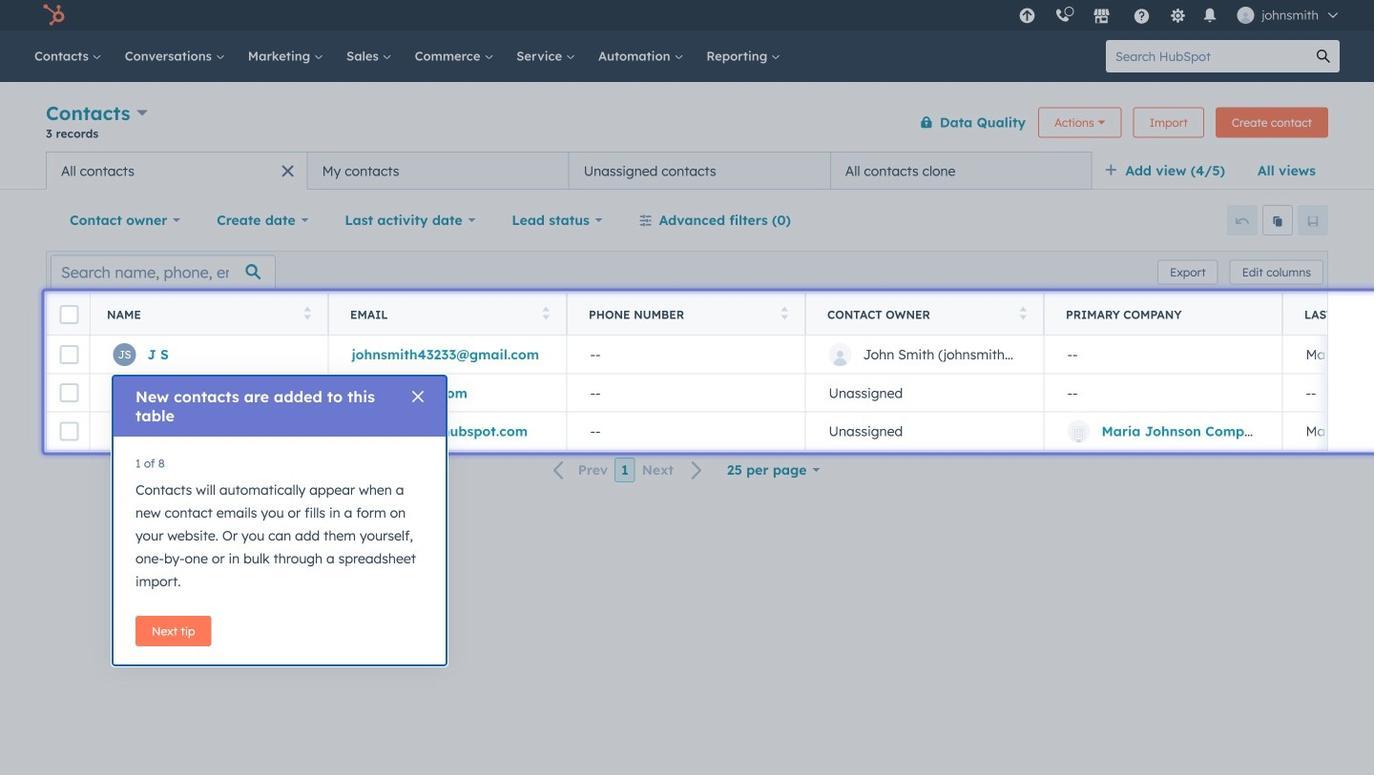 Task type: describe. For each thing, give the bounding box(es) containing it.
Search name, phone, email addresses, or company search field
[[51, 255, 276, 290]]

marketplaces image
[[1093, 9, 1110, 26]]

press to sort. image
[[542, 307, 550, 320]]

4 press to sort. element from the left
[[1020, 307, 1027, 323]]

pagination navigation
[[542, 458, 715, 483]]

1 press to sort. element from the left
[[304, 307, 311, 323]]

2 press to sort. image from the left
[[781, 307, 788, 320]]



Task type: locate. For each thing, give the bounding box(es) containing it.
press to sort. element
[[304, 307, 311, 323], [542, 307, 550, 323], [781, 307, 788, 323], [1020, 307, 1027, 323]]

banner
[[46, 98, 1328, 152]]

2 horizontal spatial press to sort. image
[[1020, 307, 1027, 320]]

press to sort. image
[[304, 307, 311, 320], [781, 307, 788, 320], [1020, 307, 1027, 320]]

column header
[[1044, 294, 1283, 336]]

1 press to sort. image from the left
[[304, 307, 311, 320]]

3 press to sort. element from the left
[[781, 307, 788, 323]]

close image
[[412, 391, 424, 403]]

2 press to sort. element from the left
[[542, 307, 550, 323]]

Search HubSpot search field
[[1106, 40, 1307, 73]]

menu
[[1009, 0, 1351, 31]]

1 horizontal spatial press to sort. image
[[781, 307, 788, 320]]

3 press to sort. image from the left
[[1020, 307, 1027, 320]]

john smith image
[[1237, 7, 1254, 24]]

0 horizontal spatial press to sort. image
[[304, 307, 311, 320]]



Task type: vqa. For each thing, say whether or not it's contained in the screenshot.
fourth Press to sort. element from right
yes



